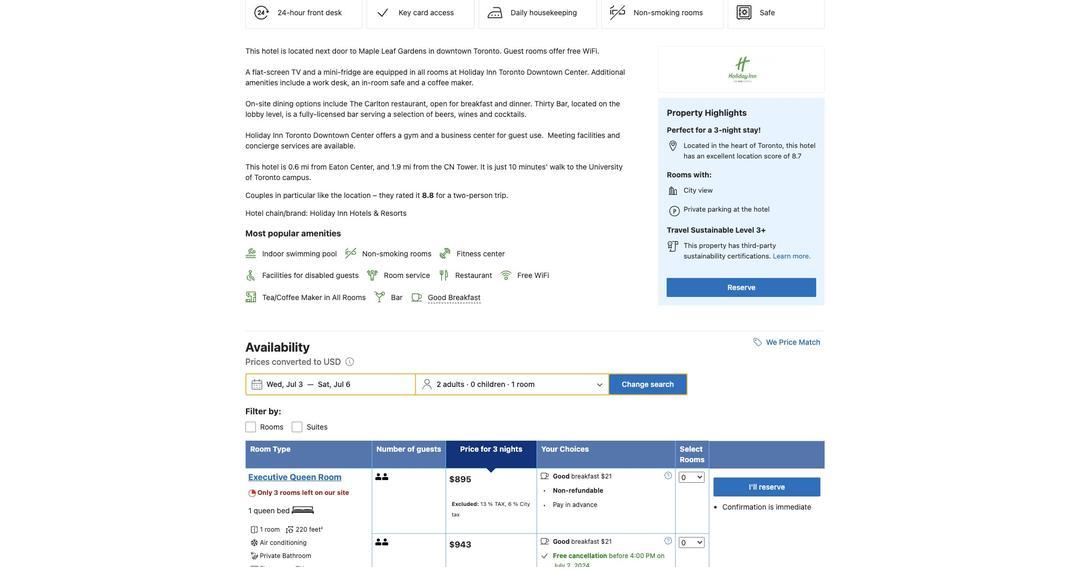 Task type: describe. For each thing, give the bounding box(es) containing it.
select rooms
[[680, 445, 705, 464]]

1 horizontal spatial city
[[684, 186, 697, 194]]

minutes'
[[519, 162, 548, 171]]

• for pay in advance
[[543, 502, 546, 510]]

1 mi from the left
[[301, 162, 309, 171]]

room inside dropdown button
[[517, 380, 535, 389]]

key card access button
[[367, 0, 475, 29]]

occupancy image
[[376, 539, 382, 546]]

good breakfast
[[428, 293, 481, 302]]

1 · from the left
[[467, 380, 469, 389]]

wed,
[[267, 380, 284, 389]]

1 vertical spatial center
[[483, 249, 505, 258]]

a left the work
[[307, 78, 311, 87]]

available.
[[324, 141, 356, 150]]

wifi
[[535, 271, 549, 280]]

free wifi
[[518, 271, 549, 280]]

220
[[296, 526, 307, 534]]

number
[[377, 445, 406, 454]]

1 vertical spatial this
[[246, 162, 260, 171]]

the right walk on the top right of page
[[576, 162, 587, 171]]

learn more. link
[[773, 252, 811, 260]]

0 vertical spatial located
[[288, 46, 314, 55]]

3 for jul
[[299, 380, 303, 389]]

party
[[760, 242, 776, 250]]

0.6
[[288, 162, 299, 171]]

this property has third-party sustainability certifications. learn more.
[[684, 242, 811, 260]]

key
[[399, 8, 411, 17]]

non-refundable
[[553, 487, 604, 495]]

and left 1.9
[[377, 162, 390, 171]]

tv
[[292, 68, 301, 76]]

3+
[[756, 226, 766, 235]]

gym
[[404, 131, 419, 140]]

daily housekeeping
[[511, 8, 577, 17]]

refundable
[[569, 487, 604, 495]]

select
[[680, 445, 703, 454]]

0 horizontal spatial 6
[[346, 380, 351, 389]]

hotel up 3+
[[754, 205, 770, 213]]

indoor
[[262, 249, 284, 258]]

of right number
[[408, 445, 415, 454]]

private for private bathroom
[[260, 552, 281, 560]]

safe
[[760, 8, 775, 17]]

breakfast
[[448, 293, 481, 302]]

only 3 rooms left on our site
[[257, 489, 349, 497]]

this hotel is located next door to maple leaf gardens in downtown toronto. guest rooms offer free wifi. a flat-screen tv and a mini-fridge are equipped in all rooms at holiday inn toronto downtown center. additional amenities include a work desk, an in-room safe and a coffee maker. on-site dining options include the carlton restaurant, open for breakfast and dinner. thirty bar, located on the lobby level, is a fully-licensed bar serving a selection of beers, wines and cocktails. holiday inn toronto downtown center offers a gym and a business center for guest use.  meeting facilities and concierge services are available. this hotel is 0.6 mi from eaton center, and 1.9 mi from the cn tower. it is just 10 minutes' walk to the university of toronto campus.
[[246, 46, 627, 182]]

hotels
[[350, 209, 372, 218]]

0 horizontal spatial non-smoking rooms
[[362, 249, 432, 258]]

the right like
[[331, 191, 342, 200]]

thirty
[[535, 99, 555, 108]]

this
[[786, 141, 798, 150]]

location inside located in the heart of toronto, this hotel has an excellent location score of 8.7
[[737, 152, 762, 160]]

it
[[481, 162, 485, 171]]

2024
[[574, 562, 590, 567]]

on inside the before 4:00 pm on july 2, 2024
[[657, 552, 665, 560]]

is down dining in the top left of the page
[[286, 110, 291, 119]]

change search button
[[610, 375, 687, 395]]

6 inside 13 % tax, 6 % city tax
[[508, 501, 512, 507]]

has inside this property has third-party sustainability certifications. learn more.
[[729, 242, 740, 250]]

1 horizontal spatial site
[[337, 489, 349, 497]]

1 vertical spatial amenities
[[301, 229, 341, 238]]

a up the work
[[318, 68, 322, 76]]

your
[[542, 445, 558, 454]]

2 vertical spatial room
[[265, 526, 280, 534]]

a left business
[[435, 131, 439, 140]]

only
[[257, 489, 272, 497]]

on inside this hotel is located next door to maple leaf gardens in downtown toronto. guest rooms offer free wifi. a flat-screen tv and a mini-fridge are equipped in all rooms at holiday inn toronto downtown center. additional amenities include a work desk, an in-room safe and a coffee maker. on-site dining options include the carlton restaurant, open for breakfast and dinner. thirty bar, located on the lobby level, is a fully-licensed bar serving a selection of beers, wines and cocktails. holiday inn toronto downtown center offers a gym and a business center for guest use.  meeting facilities and concierge services are available. this hotel is 0.6 mi from eaton center, and 1.9 mi from the cn tower. it is just 10 minutes' walk to the university of toronto campus.
[[599, 99, 607, 108]]

and right tv
[[303, 68, 316, 76]]

rooms left the with:
[[667, 170, 692, 179]]

hotel up screen
[[262, 46, 279, 55]]

room inside this hotel is located next door to maple leaf gardens in downtown toronto. guest rooms offer free wifi. a flat-screen tv and a mini-fridge are equipped in all rooms at holiday inn toronto downtown center. additional amenities include a work desk, an in-room safe and a coffee maker. on-site dining options include the carlton restaurant, open for breakfast and dinner. thirty bar, located on the lobby level, is a fully-licensed bar serving a selection of beers, wines and cocktails. holiday inn toronto downtown center offers a gym and a business center for guest use.  meeting facilities and concierge services are available. this hotel is 0.6 mi from eaton center, and 1.9 mi from the cn tower. it is just 10 minutes' walk to the university of toronto campus.
[[371, 78, 389, 87]]

facilities
[[262, 271, 292, 280]]

bed
[[277, 507, 290, 515]]

1 vertical spatial downtown
[[313, 131, 349, 140]]

confirmation
[[723, 503, 767, 512]]

usd
[[324, 357, 341, 367]]

2 horizontal spatial inn
[[487, 68, 497, 76]]

2 adults · 0 children · 1 room button
[[417, 375, 607, 395]]

—
[[307, 380, 314, 389]]

2 vertical spatial to
[[314, 357, 322, 367]]

level
[[736, 226, 755, 235]]

of up couples
[[246, 173, 252, 182]]

3 for for
[[493, 445, 498, 454]]

room type
[[250, 445, 291, 454]]

travel sustainable level  3+
[[667, 226, 766, 235]]

rooms inside non-smoking rooms button
[[682, 8, 703, 17]]

queen
[[254, 507, 275, 515]]

1 inside 2 adults · 0 children · 1 room dropdown button
[[512, 380, 515, 389]]

a
[[246, 68, 250, 76]]

safe
[[391, 78, 405, 87]]

and down all
[[407, 78, 420, 87]]

prices converted to usd
[[246, 357, 341, 367]]

good breakfast $21 for more details on meals and payment options icon
[[553, 473, 612, 481]]

1 room
[[260, 526, 280, 534]]

learn
[[773, 252, 791, 260]]

heart
[[731, 141, 748, 150]]

fridge
[[341, 68, 361, 76]]

daily housekeeping button
[[479, 0, 598, 29]]

private for private parking at the hotel
[[684, 205, 706, 213]]

0 vertical spatial guests
[[336, 271, 359, 280]]

free for free cancellation
[[553, 552, 567, 560]]

a left gym
[[398, 131, 402, 140]]

is left 0.6
[[281, 162, 286, 171]]

–
[[373, 191, 377, 200]]

queen
[[290, 473, 316, 482]]

change
[[622, 380, 649, 389]]

a down the carlton on the top
[[387, 110, 391, 119]]

for left the guest
[[497, 131, 507, 140]]

desk
[[326, 8, 342, 17]]

for right 8.8
[[436, 191, 446, 200]]

good for more details on meals and payment options icon
[[553, 473, 570, 481]]

safe button
[[728, 0, 825, 29]]

8.7
[[792, 152, 802, 160]]

before
[[609, 552, 629, 560]]

match
[[799, 338, 821, 347]]

1 vertical spatial holiday
[[246, 131, 271, 140]]

travel
[[667, 226, 689, 235]]

parking
[[708, 205, 732, 213]]

and right gym
[[421, 131, 433, 140]]

third-
[[742, 242, 760, 250]]

a down all
[[422, 78, 426, 87]]

and right facilities
[[608, 131, 620, 140]]

of left 8.7
[[784, 152, 790, 160]]

filter by:
[[246, 407, 281, 416]]

all
[[418, 68, 425, 76]]

0 vertical spatial good
[[428, 293, 447, 302]]

a left "3-"
[[708, 125, 712, 134]]

our
[[325, 489, 336, 497]]

1 vertical spatial inn
[[273, 131, 283, 140]]

1 horizontal spatial to
[[350, 46, 357, 55]]

1 vertical spatial price
[[460, 445, 479, 454]]

• for non-refundable
[[543, 487, 546, 495]]

holiday inn hotels & resorts image
[[711, 54, 775, 85]]

1 vertical spatial include
[[323, 99, 348, 108]]

free for free wifi
[[518, 271, 533, 280]]

1 vertical spatial on
[[315, 489, 323, 497]]

0 horizontal spatial location
[[344, 191, 371, 200]]

just
[[495, 162, 507, 171]]

1 vertical spatial are
[[311, 141, 322, 150]]

0 vertical spatial toronto
[[499, 68, 525, 76]]

this for this property has third-party sustainability certifications. learn more.
[[684, 242, 698, 250]]

at inside this hotel is located next door to maple leaf gardens in downtown toronto. guest rooms offer free wifi. a flat-screen tv and a mini-fridge are equipped in all rooms at holiday inn toronto downtown center. additional amenities include a work desk, an in-room safe and a coffee maker. on-site dining options include the carlton restaurant, open for breakfast and dinner. thirty bar, located on the lobby level, is a fully-licensed bar serving a selection of beers, wines and cocktails. holiday inn toronto downtown center offers a gym and a business center for guest use.  meeting facilities and concierge services are available. this hotel is 0.6 mi from eaton center, and 1.9 mi from the cn tower. it is just 10 minutes' walk to the university of toronto campus.
[[451, 68, 457, 76]]

$895
[[449, 475, 472, 484]]

hotel inside located in the heart of toronto, this hotel has an excellent location score of 8.7
[[800, 141, 816, 150]]

site inside this hotel is located next door to maple leaf gardens in downtown toronto. guest rooms offer free wifi. a flat-screen tv and a mini-fridge are equipped in all rooms at holiday inn toronto downtown center. additional amenities include a work desk, an in-room safe and a coffee maker. on-site dining options include the carlton restaurant, open for breakfast and dinner. thirty bar, located on the lobby level, is a fully-licensed bar serving a selection of beers, wines and cocktails. holiday inn toronto downtown center offers a gym and a business center for guest use.  meeting facilities and concierge services are available. this hotel is 0.6 mi from eaton center, and 1.9 mi from the cn tower. it is just 10 minutes' walk to the university of toronto campus.
[[259, 99, 271, 108]]

rooms down 'select'
[[680, 455, 705, 464]]

rated
[[396, 191, 414, 200]]

group containing rooms
[[237, 414, 825, 433]]

0 horizontal spatial 3
[[274, 489, 278, 497]]

$21 for more details on meals and payment options image
[[601, 538, 612, 546]]

24-
[[278, 8, 290, 17]]

1 vertical spatial at
[[734, 205, 740, 213]]

1 from from the left
[[311, 162, 327, 171]]

confirmation is immediate
[[723, 503, 812, 512]]

of right heart
[[750, 141, 756, 150]]

number of guests
[[377, 445, 441, 454]]

coffee
[[428, 78, 449, 87]]

for left nights
[[481, 445, 491, 454]]

licensed
[[317, 110, 345, 119]]

toronto,
[[758, 141, 785, 150]]

tax
[[452, 512, 460, 518]]

mini-
[[324, 68, 341, 76]]

cn
[[444, 162, 455, 171]]

center.
[[565, 68, 589, 76]]

0 vertical spatial downtown
[[527, 68, 563, 76]]

beers,
[[435, 110, 456, 119]]

all
[[332, 293, 341, 302]]

hour
[[290, 8, 305, 17]]

amenities inside this hotel is located next door to maple leaf gardens in downtown toronto. guest rooms offer free wifi. a flat-screen tv and a mini-fridge are equipped in all rooms at holiday inn toronto downtown center. additional amenities include a work desk, an in-room safe and a coffee maker. on-site dining options include the carlton restaurant, open for breakfast and dinner. thirty bar, located on the lobby level, is a fully-licensed bar serving a selection of beers, wines and cocktails. holiday inn toronto downtown center offers a gym and a business center for guest use.  meeting facilities and concierge services are available. this hotel is 0.6 mi from eaton center, and 1.9 mi from the cn tower. it is just 10 minutes' walk to the university of toronto campus.
[[246, 78, 278, 87]]

tax,
[[495, 501, 507, 507]]

2 jul from the left
[[334, 380, 344, 389]]

air
[[260, 539, 268, 547]]

city view
[[684, 186, 713, 194]]

2 horizontal spatial to
[[567, 162, 574, 171]]

1 horizontal spatial inn
[[337, 209, 348, 218]]



Task type: vqa. For each thing, say whether or not it's contained in the screenshot.
2nd % from right
yes



Task type: locate. For each thing, give the bounding box(es) containing it.
room inside 'link'
[[318, 473, 342, 482]]

$943
[[449, 540, 472, 550]]

a
[[318, 68, 322, 76], [307, 78, 311, 87], [422, 78, 426, 87], [293, 110, 297, 119], [387, 110, 391, 119], [708, 125, 712, 134], [398, 131, 402, 140], [435, 131, 439, 140], [448, 191, 452, 200]]

0 horizontal spatial toronto
[[254, 173, 280, 182]]

1 vertical spatial an
[[697, 152, 705, 160]]

for left disabled
[[294, 271, 303, 280]]

1 horizontal spatial 1
[[260, 526, 263, 534]]

1 horizontal spatial guests
[[417, 445, 441, 454]]

0 horizontal spatial located
[[288, 46, 314, 55]]

2 horizontal spatial room
[[384, 271, 404, 280]]

1 horizontal spatial are
[[363, 68, 374, 76]]

1 horizontal spatial located
[[572, 99, 597, 108]]

leaf
[[381, 46, 396, 55]]

0 vertical spatial amenities
[[246, 78, 278, 87]]

• left pay
[[543, 502, 546, 510]]

% right tax,
[[513, 501, 518, 507]]

0 vertical spatial room
[[384, 271, 404, 280]]

2 mi from the left
[[403, 162, 411, 171]]

1 horizontal spatial at
[[734, 205, 740, 213]]

6 right tax,
[[508, 501, 512, 507]]

1 jul from the left
[[286, 380, 297, 389]]

occupancy image
[[376, 474, 382, 481], [382, 474, 389, 481], [382, 539, 389, 546]]

city left view
[[684, 186, 697, 194]]

to right door
[[350, 46, 357, 55]]

0 horizontal spatial room
[[265, 526, 280, 534]]

0 vertical spatial on
[[599, 99, 607, 108]]

executive
[[248, 473, 288, 482]]

couples in particular like the location – they rated it 8.8 for a two-person trip.
[[246, 191, 508, 200]]

suites
[[307, 423, 328, 432]]

non- for fitness center
[[362, 249, 380, 258]]

mi right 0.6
[[301, 162, 309, 171]]

jul right wed,
[[286, 380, 297, 389]]

on right pm
[[657, 552, 665, 560]]

0 vertical spatial private
[[684, 205, 706, 213]]

the down additional
[[609, 99, 620, 108]]

1 vertical spatial city
[[520, 501, 530, 507]]

in-
[[362, 78, 371, 87]]

breakfast for more details on meals and payment options image
[[572, 538, 600, 546]]

hotel up 8.7
[[800, 141, 816, 150]]

1 for 1 queen bed
[[248, 507, 252, 515]]

facilities
[[578, 131, 606, 140]]

2 horizontal spatial 3
[[493, 445, 498, 454]]

2 vertical spatial breakfast
[[572, 538, 600, 546]]

room up our
[[318, 473, 342, 482]]

choices
[[560, 445, 589, 454]]

1 vertical spatial free
[[553, 552, 567, 560]]

good up non-refundable
[[553, 473, 570, 481]]

rooms inside group
[[260, 423, 284, 432]]

0 horizontal spatial city
[[520, 501, 530, 507]]

chain/brand:
[[266, 209, 308, 218]]

amenities down hotel chain/brand: holiday inn hotels & resorts
[[301, 229, 341, 238]]

is down the i'll reserve button
[[769, 503, 774, 512]]

jul
[[286, 380, 297, 389], [334, 380, 344, 389]]

fitness center
[[457, 249, 505, 258]]

center inside this hotel is located next door to maple leaf gardens in downtown toronto. guest rooms offer free wifi. a flat-screen tv and a mini-fridge are equipped in all rooms at holiday inn toronto downtown center. additional amenities include a work desk, an in-room safe and a coffee maker. on-site dining options include the carlton restaurant, open for breakfast and dinner. thirty bar, located on the lobby level, is a fully-licensed bar serving a selection of beers, wines and cocktails. holiday inn toronto downtown center offers a gym and a business center for guest use.  meeting facilities and concierge services are available. this hotel is 0.6 mi from eaton center, and 1.9 mi from the cn tower. it is just 10 minutes' walk to the university of toronto campus.
[[473, 131, 495, 140]]

from right 1.9
[[413, 162, 429, 171]]

good for more details on meals and payment options image
[[553, 538, 570, 546]]

room service
[[384, 271, 430, 280]]

0 vertical spatial has
[[684, 152, 695, 160]]

air conditioning
[[260, 539, 307, 547]]

price up $895
[[460, 445, 479, 454]]

1 vertical spatial good breakfast $21
[[553, 538, 612, 546]]

$21 for more details on meals and payment options icon
[[601, 473, 612, 481]]

non- inside button
[[634, 8, 651, 17]]

highlights
[[705, 108, 747, 118]]

adults
[[443, 380, 465, 389]]

13 % tax, 6 % city tax
[[452, 501, 530, 518]]

2 vertical spatial room
[[318, 473, 342, 482]]

converted
[[272, 357, 312, 367]]

3 left nights
[[493, 445, 498, 454]]

like
[[318, 191, 329, 200]]

amenities down flat-
[[246, 78, 278, 87]]

0 vertical spatial an
[[352, 78, 360, 87]]

for up located
[[696, 125, 706, 134]]

non-smoking rooms button
[[602, 0, 724, 29]]

1 horizontal spatial 6
[[508, 501, 512, 507]]

0 vertical spatial this
[[246, 46, 260, 55]]

1 vertical spatial good
[[553, 473, 570, 481]]

6 right the sat,
[[346, 380, 351, 389]]

1 vertical spatial $21
[[601, 538, 612, 546]]

1 horizontal spatial %
[[513, 501, 518, 507]]

room left type
[[250, 445, 271, 454]]

view
[[699, 186, 713, 194]]

1 • from the top
[[543, 487, 546, 495]]

1 vertical spatial site
[[337, 489, 349, 497]]

the up excellent
[[719, 141, 729, 150]]

good breakfast $21 up refundable
[[553, 473, 612, 481]]

3 left the —
[[299, 380, 303, 389]]

key card access
[[399, 8, 454, 17]]

location left – on the top left of the page
[[344, 191, 371, 200]]

1 horizontal spatial room
[[318, 473, 342, 482]]

downtown down offer
[[527, 68, 563, 76]]

most popular amenities
[[246, 229, 341, 238]]

tea/coffee
[[262, 293, 299, 302]]

more details on meals and payment options image
[[665, 472, 672, 480]]

tower.
[[457, 162, 479, 171]]

$21
[[601, 473, 612, 481], [601, 538, 612, 546]]

lobby
[[246, 110, 264, 119]]

1 vertical spatial breakfast
[[572, 473, 600, 481]]

0 horizontal spatial 1
[[248, 507, 252, 515]]

0 vertical spatial site
[[259, 99, 271, 108]]

center down "wines"
[[473, 131, 495, 140]]

2 horizontal spatial holiday
[[459, 68, 485, 76]]

2 good breakfast $21 from the top
[[553, 538, 612, 546]]

2 · from the left
[[507, 380, 510, 389]]

4:00
[[630, 552, 644, 560]]

cancellation
[[569, 552, 608, 560]]

inn up concierge
[[273, 131, 283, 140]]

1 for 1 room
[[260, 526, 263, 534]]

nights
[[500, 445, 523, 454]]

the
[[609, 99, 620, 108], [719, 141, 729, 150], [431, 162, 442, 171], [576, 162, 587, 171], [331, 191, 342, 200], [742, 205, 752, 213]]

group
[[237, 414, 825, 433]]

0 vertical spatial 3
[[299, 380, 303, 389]]

good left breakfast on the left bottom of page
[[428, 293, 447, 302]]

holiday down like
[[310, 209, 335, 218]]

an inside this hotel is located next door to maple leaf gardens in downtown toronto. guest rooms offer free wifi. a flat-screen tv and a mini-fridge are equipped in all rooms at holiday inn toronto downtown center. additional amenities include a work desk, an in-room safe and a coffee maker. on-site dining options include the carlton restaurant, open for breakfast and dinner. thirty bar, located on the lobby level, is a fully-licensed bar serving a selection of beers, wines and cocktails. holiday inn toronto downtown center offers a gym and a business center for guest use.  meeting facilities and concierge services are available. this hotel is 0.6 mi from eaton center, and 1.9 mi from the cn tower. it is just 10 minutes' walk to the university of toronto campus.
[[352, 78, 360, 87]]

sustainability
[[684, 252, 726, 260]]

· right children
[[507, 380, 510, 389]]

0 vertical spatial •
[[543, 487, 546, 495]]

bar,
[[557, 99, 570, 108]]

reserve button
[[667, 278, 817, 297]]

2 % from the left
[[513, 501, 518, 507]]

1 up the air at the bottom left
[[260, 526, 263, 534]]

2 vertical spatial non-
[[553, 487, 569, 495]]

free up the july on the bottom right of the page
[[553, 552, 567, 560]]

an left in-
[[352, 78, 360, 87]]

more details on meals and payment options image
[[665, 538, 672, 545]]

0 vertical spatial inn
[[487, 68, 497, 76]]

wed, jul 3 button
[[262, 375, 307, 394]]

and up cocktails.
[[495, 99, 507, 108]]

inn down toronto.
[[487, 68, 497, 76]]

13
[[481, 501, 487, 507]]

toronto up couples
[[254, 173, 280, 182]]

good breakfast $21 for more details on meals and payment options image
[[553, 538, 612, 546]]

the up the level
[[742, 205, 752, 213]]

holiday up maker.
[[459, 68, 485, 76]]

excellent
[[707, 152, 735, 160]]

0 horizontal spatial site
[[259, 99, 271, 108]]

0 horizontal spatial downtown
[[313, 131, 349, 140]]

% right 13
[[488, 501, 493, 507]]

1 % from the left
[[488, 501, 493, 507]]

2 vertical spatial 3
[[274, 489, 278, 497]]

· left 0
[[467, 380, 469, 389]]

breakfast up "wines"
[[461, 99, 493, 108]]

site up 'lobby'
[[259, 99, 271, 108]]

0 horizontal spatial holiday
[[246, 131, 271, 140]]

for up beers,
[[449, 99, 459, 108]]

work
[[313, 78, 329, 87]]

220 feet²
[[296, 526, 323, 534]]

rooms with:
[[667, 170, 712, 179]]

2 • from the top
[[543, 502, 546, 510]]

your choices
[[542, 445, 589, 454]]

is right it at the left of page
[[487, 162, 493, 171]]

0 vertical spatial city
[[684, 186, 697, 194]]

at up maker.
[[451, 68, 457, 76]]

0 horizontal spatial guests
[[336, 271, 359, 280]]

0 vertical spatial non-smoking rooms
[[634, 8, 703, 17]]

1 horizontal spatial amenities
[[301, 229, 341, 238]]

1 horizontal spatial smoking
[[651, 8, 680, 17]]

toronto down guest
[[499, 68, 525, 76]]

0 horizontal spatial has
[[684, 152, 695, 160]]

room up the air at the bottom left
[[265, 526, 280, 534]]

1 vertical spatial non-smoking rooms
[[362, 249, 432, 258]]

smoking inside button
[[651, 8, 680, 17]]

a left fully-
[[293, 110, 297, 119]]

a left 'two-'
[[448, 191, 452, 200]]

guests up all
[[336, 271, 359, 280]]

0 horizontal spatial an
[[352, 78, 360, 87]]

at right parking
[[734, 205, 740, 213]]

room for room type
[[250, 445, 271, 454]]

is up screen
[[281, 46, 286, 55]]

and right "wines"
[[480, 110, 493, 119]]

1 vertical spatial room
[[250, 445, 271, 454]]

2 vertical spatial holiday
[[310, 209, 335, 218]]

0 horizontal spatial amenities
[[246, 78, 278, 87]]

dining
[[273, 99, 294, 108]]

0 horizontal spatial smoking
[[380, 249, 408, 258]]

the left cn
[[431, 162, 442, 171]]

1 horizontal spatial mi
[[403, 162, 411, 171]]

to
[[350, 46, 357, 55], [567, 162, 574, 171], [314, 357, 322, 367]]

this inside this property has third-party sustainability certifications. learn more.
[[684, 242, 698, 250]]

free left "wifi"
[[518, 271, 533, 280]]

private
[[684, 205, 706, 213], [260, 552, 281, 560]]

to left usd
[[314, 357, 322, 367]]

of down the open
[[426, 110, 433, 119]]

0 horizontal spatial private
[[260, 552, 281, 560]]

holiday up concierge
[[246, 131, 271, 140]]

breakfast inside this hotel is located next door to maple leaf gardens in downtown toronto. guest rooms offer free wifi. a flat-screen tv and a mini-fridge are equipped in all rooms at holiday inn toronto downtown center. additional amenities include a work desk, an in-room safe and a coffee maker. on-site dining options include the carlton restaurant, open for breakfast and dinner. thirty bar, located on the lobby level, is a fully-licensed bar serving a selection of beers, wines and cocktails. holiday inn toronto downtown center offers a gym and a business center for guest use.  meeting facilities and concierge services are available. this hotel is 0.6 mi from eaton center, and 1.9 mi from the cn tower. it is just 10 minutes' walk to the university of toronto campus.
[[461, 99, 493, 108]]

1 horizontal spatial non-
[[553, 487, 569, 495]]

1 vertical spatial has
[[729, 242, 740, 250]]

wed, jul 3 — sat, jul 6
[[267, 380, 351, 389]]

room for room service
[[384, 271, 404, 280]]

$21 up the before 4:00 pm on july 2, 2024
[[601, 538, 612, 546]]

1 vertical spatial •
[[543, 502, 546, 510]]

in inside located in the heart of toronto, this hotel has an excellent location score of 8.7
[[712, 141, 717, 150]]

hotel down concierge
[[262, 162, 279, 171]]

stay!
[[743, 125, 761, 134]]

price for 3 nights
[[460, 445, 523, 454]]

disabled
[[305, 271, 334, 280]]

0 horizontal spatial inn
[[273, 131, 283, 140]]

room down 'equipped'
[[371, 78, 389, 87]]

1 horizontal spatial from
[[413, 162, 429, 171]]

with:
[[694, 170, 712, 179]]

on down additional
[[599, 99, 607, 108]]

3 right only
[[274, 489, 278, 497]]

most
[[246, 229, 266, 238]]

0 vertical spatial include
[[280, 78, 305, 87]]

1 left queen
[[248, 507, 252, 515]]

executive queen room
[[248, 473, 342, 482]]

0 vertical spatial center
[[473, 131, 495, 140]]

0
[[471, 380, 475, 389]]

card
[[413, 8, 428, 17]]

this up the a
[[246, 46, 260, 55]]

1 vertical spatial guests
[[417, 445, 441, 454]]

of
[[426, 110, 433, 119], [750, 141, 756, 150], [784, 152, 790, 160], [246, 173, 252, 182], [408, 445, 415, 454]]

2 vertical spatial inn
[[337, 209, 348, 218]]

sat,
[[318, 380, 332, 389]]

room right children
[[517, 380, 535, 389]]

this for this hotel is located next door to maple leaf gardens in downtown toronto. guest rooms offer free wifi. a flat-screen tv and a mini-fridge are equipped in all rooms at holiday inn toronto downtown center. additional amenities include a work desk, an in-room safe and a coffee maker. on-site dining options include the carlton restaurant, open for breakfast and dinner. thirty bar, located on the lobby level, is a fully-licensed bar serving a selection of beers, wines and cocktails. holiday inn toronto downtown center offers a gym and a business center for guest use.  meeting facilities and concierge services are available. this hotel is 0.6 mi from eaton center, and 1.9 mi from the cn tower. it is just 10 minutes' walk to the university of toronto campus.
[[246, 46, 260, 55]]

pm
[[646, 552, 656, 560]]

price right we
[[779, 338, 797, 347]]

0 horizontal spatial to
[[314, 357, 322, 367]]

1 horizontal spatial price
[[779, 338, 797, 347]]

2 horizontal spatial on
[[657, 552, 665, 560]]

pay in advance
[[553, 501, 598, 509]]

guest
[[504, 46, 524, 55]]

an inside located in the heart of toronto, this hotel has an excellent location score of 8.7
[[697, 152, 705, 160]]

0 horizontal spatial price
[[460, 445, 479, 454]]

0 horizontal spatial room
[[250, 445, 271, 454]]

an down located
[[697, 152, 705, 160]]

are
[[363, 68, 374, 76], [311, 141, 322, 150]]

non- for pay in advance
[[553, 487, 569, 495]]

1 horizontal spatial downtown
[[527, 68, 563, 76]]

the inside located in the heart of toronto, this hotel has an excellent location score of 8.7
[[719, 141, 729, 150]]

2 $21 from the top
[[601, 538, 612, 546]]

fitness
[[457, 249, 481, 258]]

bar
[[391, 293, 403, 302]]

breakfast up refundable
[[572, 473, 600, 481]]

walk
[[550, 162, 565, 171]]

1 horizontal spatial jul
[[334, 380, 344, 389]]

1 good breakfast $21 from the top
[[553, 473, 612, 481]]

2 vertical spatial good
[[553, 538, 570, 546]]

we price match
[[766, 338, 821, 347]]

city inside 13 % tax, 6 % city tax
[[520, 501, 530, 507]]

downtown
[[437, 46, 472, 55]]

0 vertical spatial 1
[[512, 380, 515, 389]]

holiday
[[459, 68, 485, 76], [246, 131, 271, 140], [310, 209, 335, 218]]

has inside located in the heart of toronto, this hotel has an excellent location score of 8.7
[[684, 152, 695, 160]]

are up in-
[[363, 68, 374, 76]]

0 horizontal spatial free
[[518, 271, 533, 280]]

1 vertical spatial to
[[567, 162, 574, 171]]

10
[[509, 162, 517, 171]]

services
[[281, 141, 309, 150]]

this down concierge
[[246, 162, 260, 171]]

2 vertical spatial this
[[684, 242, 698, 250]]

0 horizontal spatial include
[[280, 78, 305, 87]]

include down tv
[[280, 78, 305, 87]]

from left eaton
[[311, 162, 327, 171]]

inn left the hotels
[[337, 209, 348, 218]]

0 horizontal spatial mi
[[301, 162, 309, 171]]

breakfast for more details on meals and payment options icon
[[572, 473, 600, 481]]

toronto up services
[[285, 131, 311, 140]]

2 from from the left
[[413, 162, 429, 171]]

2 vertical spatial 1
[[260, 526, 263, 534]]

1 horizontal spatial location
[[737, 152, 762, 160]]

certifications.
[[728, 252, 771, 260]]

1 vertical spatial smoking
[[380, 249, 408, 258]]

site right our
[[337, 489, 349, 497]]

jul right the sat,
[[334, 380, 344, 389]]

1 horizontal spatial toronto
[[285, 131, 311, 140]]

private down the air at the bottom left
[[260, 552, 281, 560]]

pool
[[322, 249, 337, 258]]

university
[[589, 162, 623, 171]]

flat-
[[252, 68, 267, 76]]

1 vertical spatial toronto
[[285, 131, 311, 140]]

maker.
[[451, 78, 474, 87]]

rooms right all
[[343, 293, 366, 302]]

facilities for disabled guests
[[262, 271, 359, 280]]

1 $21 from the top
[[601, 473, 612, 481]]

mi right 1.9
[[403, 162, 411, 171]]

1 horizontal spatial holiday
[[310, 209, 335, 218]]

price inside dropdown button
[[779, 338, 797, 347]]

non-smoking rooms inside button
[[634, 8, 703, 17]]

0 vertical spatial free
[[518, 271, 533, 280]]

1 horizontal spatial include
[[323, 99, 348, 108]]

open
[[430, 99, 447, 108]]

0 horizontal spatial at
[[451, 68, 457, 76]]

this
[[246, 46, 260, 55], [246, 162, 260, 171], [684, 242, 698, 250]]

0 horizontal spatial on
[[315, 489, 323, 497]]

guests
[[336, 271, 359, 280], [417, 445, 441, 454]]

toronto.
[[474, 46, 502, 55]]



